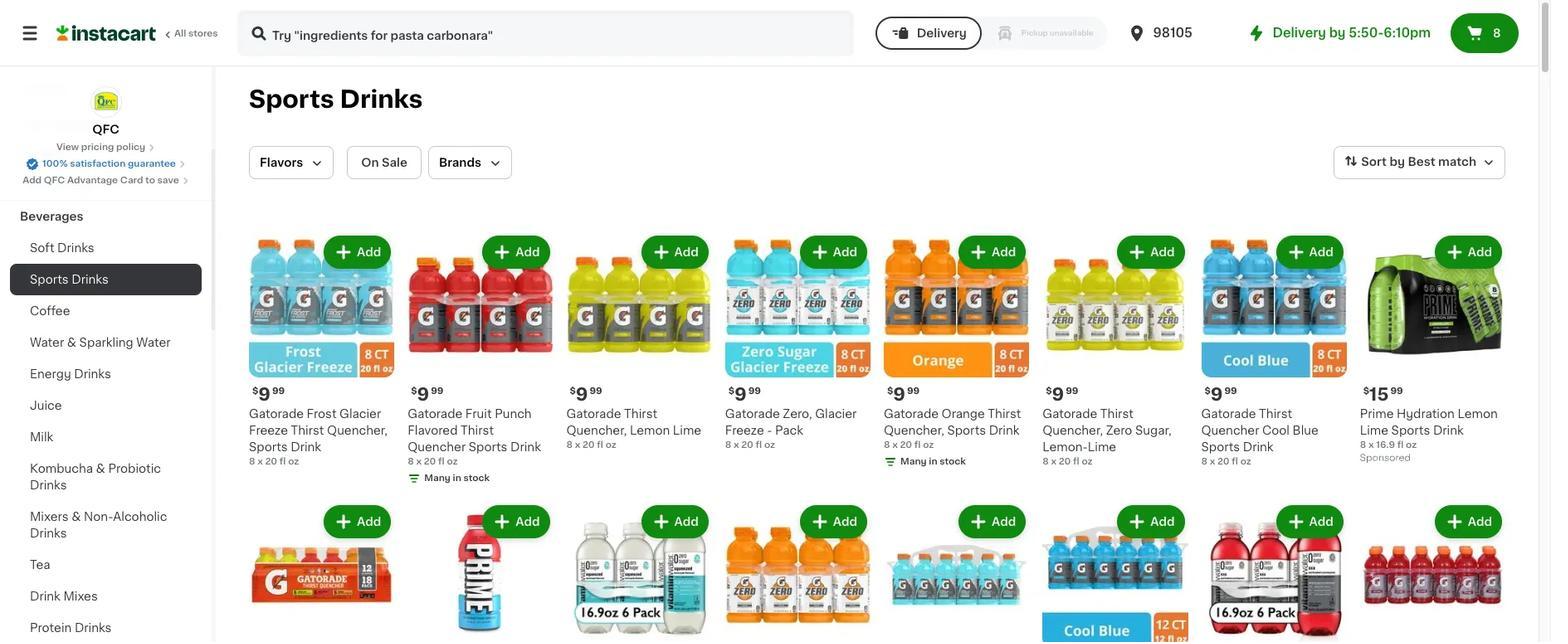 Task type: locate. For each thing, give the bounding box(es) containing it.
9 up gatorade frost glacier freeze thirst quencher, sports drink 8 x 20 fl oz
[[258, 386, 271, 404]]

6 $ 9 99 from the left
[[1046, 386, 1079, 404]]

8 99 from the left
[[1391, 387, 1404, 396]]

9 up gatorade thirst quencher, lemon lime 8 x 20 fl oz
[[576, 386, 588, 404]]

8 $ from the left
[[1364, 387, 1370, 396]]

2 99 from the left
[[431, 387, 444, 396]]

$ up flavored
[[411, 387, 417, 396]]

1 horizontal spatial quencher
[[1202, 425, 1260, 437]]

1 vertical spatial quencher
[[408, 442, 466, 453]]

fl
[[597, 441, 603, 450], [756, 441, 762, 450], [915, 441, 921, 450], [1398, 441, 1404, 450], [280, 458, 286, 467], [438, 458, 445, 467], [1073, 458, 1080, 467], [1232, 458, 1239, 467]]

probiotic
[[108, 463, 161, 475]]

delivery for delivery
[[917, 27, 967, 39]]

1 horizontal spatial freeze
[[725, 425, 764, 437]]

gatorade orange thirst quencher, sports drink 8 x 20 fl oz
[[884, 409, 1021, 450]]

lime down zero
[[1088, 442, 1117, 453]]

1 horizontal spatial delivery
[[1273, 27, 1327, 39]]

glacier inside gatorade frost glacier freeze thirst quencher, sports drink 8 x 20 fl oz
[[340, 409, 381, 420]]

pack
[[775, 425, 804, 437]]

99 for gatorade thirst quencher, lemon lime
[[590, 387, 602, 396]]

drinks
[[340, 87, 423, 111], [57, 242, 94, 254], [72, 274, 109, 286], [74, 369, 111, 380], [30, 480, 67, 491], [30, 528, 67, 540], [75, 623, 112, 634]]

1 horizontal spatial by
[[1390, 156, 1405, 168]]

many in stock down gatorade orange thirst quencher, sports drink 8 x 20 fl oz
[[901, 458, 966, 467]]

$ 9 99 for gatorade zero, glacier freeze - pack
[[729, 386, 761, 404]]

glacier right 'frost'
[[340, 409, 381, 420]]

9 up flavored
[[417, 386, 429, 404]]

0 vertical spatial many in stock
[[901, 458, 966, 467]]

7 $ 9 99 from the left
[[1205, 386, 1238, 404]]

$ 9 99 for gatorade orange thirst quencher, sports drink
[[887, 386, 920, 404]]

drink inside drink mixes link
[[30, 591, 60, 603]]

1 freeze from the left
[[249, 425, 288, 437]]

4 99 from the left
[[749, 387, 761, 396]]

& down milk link
[[96, 463, 105, 475]]

$ up lemon- on the bottom right of page
[[1046, 387, 1052, 396]]

1 vertical spatial in
[[453, 474, 461, 483]]

freeze
[[249, 425, 288, 437], [725, 425, 764, 437]]

0 vertical spatial stock
[[940, 458, 966, 467]]

1 horizontal spatial glacier
[[815, 409, 857, 420]]

5 99 from the left
[[907, 387, 920, 396]]

juice link
[[10, 390, 202, 422]]

lime left the '-'
[[673, 425, 702, 437]]

lemon
[[1458, 409, 1498, 420], [630, 425, 670, 437]]

sports inside gatorade frost glacier freeze thirst quencher, sports drink 8 x 20 fl oz
[[249, 442, 288, 453]]

many in stock down gatorade fruit punch flavored thirst quencher sports drink 8 x 20 fl oz
[[424, 474, 490, 483]]

stock for sports
[[940, 458, 966, 467]]

2 9 from the left
[[417, 386, 429, 404]]

delivery inside delivery button
[[917, 27, 967, 39]]

3 quencher, from the left
[[884, 425, 945, 437]]

1 horizontal spatial lemon
[[1458, 409, 1498, 420]]

gatorade inside gatorade thirst quencher, lemon lime 8 x 20 fl oz
[[567, 409, 621, 420]]

1 $ from the left
[[252, 387, 258, 396]]

$ up gatorade thirst quencher cool blue sports drink 8 x 20 fl oz
[[1205, 387, 1211, 396]]

8 inside gatorade thirst quencher cool blue sports drink 8 x 20 fl oz
[[1202, 458, 1208, 467]]

1 vertical spatial lemon
[[630, 425, 670, 437]]

pricing
[[81, 143, 114, 152]]

3 gatorade from the left
[[567, 409, 621, 420]]

99 for gatorade frost glacier freeze thirst quencher, sports drink
[[272, 387, 285, 396]]

gatorade inside gatorade orange thirst quencher, sports drink 8 x 20 fl oz
[[884, 409, 939, 420]]

quencher left cool
[[1202, 425, 1260, 437]]

x inside gatorade frost glacier freeze thirst quencher, sports drink 8 x 20 fl oz
[[257, 458, 263, 467]]

0 horizontal spatial qfc
[[44, 176, 65, 185]]

1 horizontal spatial in
[[929, 458, 938, 467]]

1 vertical spatial many
[[424, 474, 451, 483]]

0 horizontal spatial stock
[[464, 474, 490, 483]]

sports drinks
[[249, 87, 423, 111], [30, 274, 109, 286]]

2 $ from the left
[[411, 387, 417, 396]]

0 vertical spatial lemon
[[1458, 409, 1498, 420]]

fl inside gatorade thirst quencher, lemon lime 8 x 20 fl oz
[[597, 441, 603, 450]]

1 horizontal spatial lime
[[1088, 442, 1117, 453]]

20 inside gatorade orange thirst quencher, sports drink 8 x 20 fl oz
[[900, 441, 912, 450]]

$ 9 99 up gatorade zero, glacier freeze - pack 8 x 20 fl oz
[[729, 386, 761, 404]]

20
[[583, 441, 595, 450], [741, 441, 754, 450], [900, 441, 912, 450], [265, 458, 277, 467], [424, 458, 436, 467], [1059, 458, 1071, 467], [1218, 458, 1230, 467]]

delivery inside delivery by 5:50-6:10pm link
[[1273, 27, 1327, 39]]

energy drinks
[[30, 369, 111, 380]]

thirst inside gatorade orange thirst quencher, sports drink 8 x 20 fl oz
[[988, 409, 1021, 420]]

20 inside gatorade thirst quencher cool blue sports drink 8 x 20 fl oz
[[1218, 458, 1230, 467]]

8 inside prime hydration lemon lime sports drink 8 x 16.9 fl oz
[[1360, 441, 1367, 450]]

lemon inside prime hydration lemon lime sports drink 8 x 16.9 fl oz
[[1458, 409, 1498, 420]]

drinks down kombucha
[[30, 480, 67, 491]]

0 horizontal spatial by
[[1330, 27, 1346, 39]]

dairy & eggs link
[[10, 169, 202, 201]]

glacier right zero,
[[815, 409, 857, 420]]

9 up gatorade zero, glacier freeze - pack 8 x 20 fl oz
[[735, 386, 747, 404]]

0 horizontal spatial lemon
[[630, 425, 670, 437]]

99 up gatorade frost glacier freeze thirst quencher, sports drink 8 x 20 fl oz
[[272, 387, 285, 396]]

1 vertical spatial sports drinks
[[30, 274, 109, 286]]

lemon inside gatorade thirst quencher, lemon lime 8 x 20 fl oz
[[630, 425, 670, 437]]

6 99 from the left
[[1066, 387, 1079, 396]]

3 $ from the left
[[570, 387, 576, 396]]

$ 9 99 for gatorade thirst quencher, lemon lime
[[570, 386, 602, 404]]

5:50-
[[1349, 27, 1384, 39]]

1 horizontal spatial water
[[136, 337, 171, 349]]

0 horizontal spatial lime
[[673, 425, 702, 437]]

by inside field
[[1390, 156, 1405, 168]]

5 gatorade from the left
[[884, 409, 939, 420]]

$ up gatorade frost glacier freeze thirst quencher, sports drink 8 x 20 fl oz
[[252, 387, 258, 396]]

water right sparkling
[[136, 337, 171, 349]]

0 horizontal spatial glacier
[[340, 409, 381, 420]]

lime inside gatorade thirst quencher, lemon lime 8 x 20 fl oz
[[673, 425, 702, 437]]

gatorade inside gatorade zero, glacier freeze - pack 8 x 20 fl oz
[[725, 409, 780, 420]]

2 glacier from the left
[[815, 409, 857, 420]]

freeze inside gatorade frost glacier freeze thirst quencher, sports drink 8 x 20 fl oz
[[249, 425, 288, 437]]

freeze for x
[[725, 425, 764, 437]]

qfc down 100%
[[44, 176, 65, 185]]

20 inside gatorade thirst quencher, lemon lime 8 x 20 fl oz
[[583, 441, 595, 450]]

milk
[[30, 432, 53, 443]]

8
[[1493, 27, 1501, 39], [567, 441, 573, 450], [725, 441, 732, 450], [884, 441, 890, 450], [1360, 441, 1367, 450], [249, 458, 255, 467], [408, 458, 414, 467], [1043, 458, 1049, 467], [1202, 458, 1208, 467]]

$ inside "$ 15 99"
[[1364, 387, 1370, 396]]

8 inside gatorade thirst quencher, lemon lime 8 x 20 fl oz
[[567, 441, 573, 450]]

&
[[55, 179, 65, 191], [67, 337, 76, 349], [96, 463, 105, 475], [72, 511, 81, 523]]

0 horizontal spatial quencher
[[408, 442, 466, 453]]

gatorade for lemon-
[[1043, 409, 1098, 420]]

x inside gatorade zero, glacier freeze - pack 8 x 20 fl oz
[[734, 441, 739, 450]]

gatorade for quencher,
[[249, 409, 304, 420]]

& up energy drinks
[[67, 337, 76, 349]]

5 $ 9 99 from the left
[[887, 386, 920, 404]]

satisfaction
[[70, 159, 126, 169]]

0 vertical spatial in
[[929, 458, 938, 467]]

2 horizontal spatial lime
[[1360, 425, 1389, 437]]

1 horizontal spatial many
[[901, 458, 927, 467]]

4 quencher, from the left
[[1043, 425, 1103, 437]]

1 vertical spatial by
[[1390, 156, 1405, 168]]

protein
[[30, 623, 72, 634]]

$ up gatorade orange thirst quencher, sports drink 8 x 20 fl oz
[[887, 387, 893, 396]]

1 glacier from the left
[[340, 409, 381, 420]]

$ 15 99
[[1364, 386, 1404, 404]]

sports drinks up on
[[249, 87, 423, 111]]

1 gatorade from the left
[[249, 409, 304, 420]]

1 99 from the left
[[272, 387, 285, 396]]

produce
[[20, 148, 71, 159]]

eggs
[[68, 179, 97, 191]]

glacier
[[340, 409, 381, 420], [815, 409, 857, 420]]

gatorade inside the gatorade thirst quencher, zero sugar, lemon-lime 8 x 20 fl oz
[[1043, 409, 1098, 420]]

oz inside gatorade thirst quencher, lemon lime 8 x 20 fl oz
[[606, 441, 617, 450]]

& inside dairy & eggs link
[[55, 179, 65, 191]]

5 $ from the left
[[887, 387, 893, 396]]

water & sparkling water
[[30, 337, 171, 349]]

drink inside prime hydration lemon lime sports drink 8 x 16.9 fl oz
[[1434, 425, 1464, 437]]

99 up flavored
[[431, 387, 444, 396]]

0 vertical spatial many
[[901, 458, 927, 467]]

100%
[[42, 159, 68, 169]]

stock down gatorade orange thirst quencher, sports drink 8 x 20 fl oz
[[940, 458, 966, 467]]

& down 100%
[[55, 179, 65, 191]]

1 vertical spatial many in stock
[[424, 474, 490, 483]]

$ for prime hydration lemon lime sports drink
[[1364, 387, 1370, 396]]

$ 9 99 up gatorade frost glacier freeze thirst quencher, sports drink 8 x 20 fl oz
[[252, 386, 285, 404]]

& for kombucha
[[96, 463, 105, 475]]

$ up prime
[[1364, 387, 1370, 396]]

prime hydration lemon lime sports drink 8 x 16.9 fl oz
[[1360, 409, 1498, 450]]

& inside water & sparkling water link
[[67, 337, 76, 349]]

x inside gatorade thirst quencher, lemon lime 8 x 20 fl oz
[[575, 441, 580, 450]]

flavors button
[[249, 146, 334, 179]]

product group
[[249, 232, 395, 469], [408, 232, 553, 489], [567, 232, 712, 453], [725, 232, 871, 453], [884, 232, 1030, 473], [1043, 232, 1188, 469], [1202, 232, 1347, 469], [1360, 232, 1506, 468], [249, 502, 395, 643], [408, 502, 553, 643], [567, 502, 712, 643], [725, 502, 871, 643], [884, 502, 1030, 643], [1043, 502, 1188, 643], [1202, 502, 1347, 643], [1360, 502, 1506, 643]]

delivery by 5:50-6:10pm
[[1273, 27, 1431, 39]]

1 $ 9 99 from the left
[[252, 386, 285, 404]]

freeze inside gatorade zero, glacier freeze - pack 8 x 20 fl oz
[[725, 425, 764, 437]]

99 up gatorade zero, glacier freeze - pack 8 x 20 fl oz
[[749, 387, 761, 396]]

delivery by 5:50-6:10pm link
[[1246, 23, 1431, 43]]

1 quencher, from the left
[[327, 425, 388, 437]]

all
[[174, 29, 186, 38]]

0 horizontal spatial many
[[424, 474, 451, 483]]

2 $ 9 99 from the left
[[411, 386, 444, 404]]

beverages
[[20, 211, 83, 222]]

1 horizontal spatial sports drinks
[[249, 87, 423, 111]]

in down gatorade orange thirst quencher, sports drink 8 x 20 fl oz
[[929, 458, 938, 467]]

Search field
[[239, 12, 852, 55]]

many down gatorade orange thirst quencher, sports drink 8 x 20 fl oz
[[901, 458, 927, 467]]

oz inside prime hydration lemon lime sports drink 8 x 16.9 fl oz
[[1406, 441, 1417, 450]]

juice
[[30, 400, 62, 412]]

by right sort
[[1390, 156, 1405, 168]]

many in stock for flavored
[[424, 474, 490, 483]]

4 $ from the left
[[729, 387, 735, 396]]

tea
[[30, 560, 50, 571]]

by left 5:50-
[[1330, 27, 1346, 39]]

sports drinks down soft drinks
[[30, 274, 109, 286]]

9 for gatorade orange thirst quencher, sports drink
[[893, 386, 906, 404]]

glacier inside gatorade zero, glacier freeze - pack 8 x 20 fl oz
[[815, 409, 857, 420]]

$ 9 99 for gatorade thirst quencher cool blue sports drink
[[1205, 386, 1238, 404]]

2 freeze from the left
[[725, 425, 764, 437]]

sports inside gatorade thirst quencher cool blue sports drink 8 x 20 fl oz
[[1202, 442, 1240, 453]]

non-
[[84, 511, 113, 523]]

coffee
[[30, 305, 70, 317]]

add inside add qfc advantage card to save link
[[23, 176, 42, 185]]

99 for gatorade fruit punch flavored thirst quencher sports drink
[[431, 387, 444, 396]]

99 up lemon- on the bottom right of page
[[1066, 387, 1079, 396]]

by
[[1330, 27, 1346, 39], [1390, 156, 1405, 168]]

99 up gatorade thirst quencher cool blue sports drink 8 x 20 fl oz
[[1225, 387, 1238, 396]]

drinks inside kombucha & probiotic drinks
[[30, 480, 67, 491]]

many down flavored
[[424, 474, 451, 483]]

9 up gatorade thirst quencher cool blue sports drink 8 x 20 fl oz
[[1211, 386, 1223, 404]]

stock for thirst
[[464, 474, 490, 483]]

kombucha & probiotic drinks link
[[10, 453, 202, 501]]

drink inside gatorade thirst quencher cool blue sports drink 8 x 20 fl oz
[[1243, 442, 1274, 453]]

add qfc advantage card to save link
[[23, 174, 189, 188]]

gatorade inside gatorade thirst quencher cool blue sports drink 8 x 20 fl oz
[[1202, 409, 1256, 420]]

1 water from the left
[[30, 337, 64, 349]]

None search field
[[237, 10, 854, 56]]

gatorade
[[249, 409, 304, 420], [408, 409, 463, 420], [567, 409, 621, 420], [725, 409, 780, 420], [884, 409, 939, 420], [1043, 409, 1098, 420], [1202, 409, 1256, 420]]

many for 8
[[901, 458, 927, 467]]

$ up gatorade zero, glacier freeze - pack 8 x 20 fl oz
[[729, 387, 735, 396]]

gatorade inside gatorade fruit punch flavored thirst quencher sports drink 8 x 20 fl oz
[[408, 409, 463, 420]]

1 horizontal spatial many in stock
[[901, 458, 966, 467]]

3 99 from the left
[[590, 387, 602, 396]]

1 horizontal spatial qfc
[[92, 124, 119, 135]]

Best match Sort by field
[[1334, 146, 1506, 179]]

2 quencher, from the left
[[567, 425, 627, 437]]

drinks down water & sparkling water
[[74, 369, 111, 380]]

cool
[[1263, 425, 1290, 437]]

99 right 15
[[1391, 387, 1404, 396]]

& inside kombucha & probiotic drinks
[[96, 463, 105, 475]]

$ 9 99
[[252, 386, 285, 404], [411, 386, 444, 404], [570, 386, 602, 404], [729, 386, 761, 404], [887, 386, 920, 404], [1046, 386, 1079, 404], [1205, 386, 1238, 404]]

sports inside gatorade fruit punch flavored thirst quencher sports drink 8 x 20 fl oz
[[469, 442, 508, 453]]

99 up gatorade orange thirst quencher, sports drink 8 x 20 fl oz
[[907, 387, 920, 396]]

3 $ 9 99 from the left
[[570, 386, 602, 404]]

99 inside "$ 15 99"
[[1391, 387, 1404, 396]]

many
[[901, 458, 927, 467], [424, 474, 451, 483]]

thirst inside gatorade frost glacier freeze thirst quencher, sports drink 8 x 20 fl oz
[[291, 425, 324, 437]]

9 up lemon- on the bottom right of page
[[1052, 386, 1064, 404]]

9 up gatorade orange thirst quencher, sports drink 8 x 20 fl oz
[[893, 386, 906, 404]]

sports
[[249, 87, 334, 111], [30, 274, 69, 286], [948, 425, 986, 437], [1392, 425, 1431, 437], [249, 442, 288, 453], [469, 442, 508, 453], [1202, 442, 1240, 453]]

water down coffee
[[30, 337, 64, 349]]

1 vertical spatial qfc
[[44, 176, 65, 185]]

6 gatorade from the left
[[1043, 409, 1098, 420]]

quencher down flavored
[[408, 442, 466, 453]]

drinks down mixers at the bottom
[[30, 528, 67, 540]]

0 horizontal spatial many in stock
[[424, 474, 490, 483]]

0 horizontal spatial sports drinks
[[30, 274, 109, 286]]

9
[[258, 386, 271, 404], [417, 386, 429, 404], [576, 386, 588, 404], [735, 386, 747, 404], [893, 386, 906, 404], [1052, 386, 1064, 404], [1211, 386, 1223, 404]]

$ 9 99 up flavored
[[411, 386, 444, 404]]

$ 9 99 up lemon- on the bottom right of page
[[1046, 386, 1079, 404]]

7 9 from the left
[[1211, 386, 1223, 404]]

gatorade inside gatorade frost glacier freeze thirst quencher, sports drink 8 x 20 fl oz
[[249, 409, 304, 420]]

7 99 from the left
[[1225, 387, 1238, 396]]

$ for gatorade zero, glacier freeze - pack
[[729, 387, 735, 396]]

gatorade zero, glacier freeze - pack 8 x 20 fl oz
[[725, 409, 857, 450]]

& left non-
[[72, 511, 81, 523]]

8 inside gatorade fruit punch flavored thirst quencher sports drink 8 x 20 fl oz
[[408, 458, 414, 467]]

frost
[[307, 409, 337, 420]]

qfc up view pricing policy 'link'
[[92, 124, 119, 135]]

sale
[[382, 157, 408, 169]]

$ up gatorade thirst quencher, lemon lime 8 x 20 fl oz
[[570, 387, 576, 396]]

1 9 from the left
[[258, 386, 271, 404]]

5 9 from the left
[[893, 386, 906, 404]]

0 vertical spatial by
[[1330, 27, 1346, 39]]

0 horizontal spatial delivery
[[917, 27, 967, 39]]

in down gatorade fruit punch flavored thirst quencher sports drink 8 x 20 fl oz
[[453, 474, 461, 483]]

gatorade for sports
[[1202, 409, 1256, 420]]

0 vertical spatial sports drinks
[[249, 87, 423, 111]]

0 horizontal spatial freeze
[[249, 425, 288, 437]]

0 horizontal spatial water
[[30, 337, 64, 349]]

thirst inside gatorade thirst quencher cool blue sports drink 8 x 20 fl oz
[[1259, 409, 1293, 420]]

fl inside gatorade thirst quencher cool blue sports drink 8 x 20 fl oz
[[1232, 458, 1239, 467]]

add button
[[325, 237, 390, 267], [484, 237, 548, 267], [643, 237, 707, 267], [802, 237, 866, 267], [960, 237, 1025, 267], [1119, 237, 1183, 267], [1278, 237, 1342, 267], [1437, 237, 1501, 267], [325, 507, 390, 537], [484, 507, 548, 537], [643, 507, 707, 537], [802, 507, 866, 537], [960, 507, 1025, 537], [1119, 507, 1183, 537], [1278, 507, 1342, 537], [1437, 507, 1501, 537]]

thirst inside gatorade fruit punch flavored thirst quencher sports drink 8 x 20 fl oz
[[461, 425, 494, 437]]

1 horizontal spatial stock
[[940, 458, 966, 467]]

6 9 from the left
[[1052, 386, 1064, 404]]

stock
[[940, 458, 966, 467], [464, 474, 490, 483]]

$ 9 99 up gatorade orange thirst quencher, sports drink 8 x 20 fl oz
[[887, 386, 920, 404]]

6 $ from the left
[[1046, 387, 1052, 396]]

add button inside product group
[[1437, 237, 1501, 267]]

service type group
[[876, 17, 1107, 50]]

4 gatorade from the left
[[725, 409, 780, 420]]

freeze for drink
[[249, 425, 288, 437]]

1 vertical spatial stock
[[464, 474, 490, 483]]

oz
[[606, 441, 617, 450], [764, 441, 775, 450], [923, 441, 934, 450], [1406, 441, 1417, 450], [288, 458, 299, 467], [447, 458, 458, 467], [1082, 458, 1093, 467], [1241, 458, 1252, 467]]

fl inside gatorade frost glacier freeze thirst quencher, sports drink 8 x 20 fl oz
[[280, 458, 286, 467]]

mixers
[[30, 511, 69, 523]]

$ 9 99 for gatorade frost glacier freeze thirst quencher, sports drink
[[252, 386, 285, 404]]

0 horizontal spatial in
[[453, 474, 461, 483]]

in for flavored
[[453, 474, 461, 483]]

20 inside gatorade frost glacier freeze thirst quencher, sports drink 8 x 20 fl oz
[[265, 458, 277, 467]]

0 vertical spatial quencher
[[1202, 425, 1260, 437]]

$ 9 99 up gatorade thirst quencher, lemon lime 8 x 20 fl oz
[[570, 386, 602, 404]]

lime down prime
[[1360, 425, 1389, 437]]

2 gatorade from the left
[[408, 409, 463, 420]]

oz inside gatorade frost glacier freeze thirst quencher, sports drink 8 x 20 fl oz
[[288, 458, 299, 467]]

in
[[929, 458, 938, 467], [453, 474, 461, 483]]

oz inside gatorade zero, glacier freeze - pack 8 x 20 fl oz
[[764, 441, 775, 450]]

7 gatorade from the left
[[1202, 409, 1256, 420]]

water
[[30, 337, 64, 349], [136, 337, 171, 349]]

9 for gatorade thirst quencher, zero sugar, lemon-lime
[[1052, 386, 1064, 404]]

$ 9 99 up gatorade thirst quencher cool blue sports drink 8 x 20 fl oz
[[1205, 386, 1238, 404]]

7 $ from the left
[[1205, 387, 1211, 396]]

4 $ 9 99 from the left
[[729, 386, 761, 404]]

9 for gatorade thirst quencher, lemon lime
[[576, 386, 588, 404]]

99 up gatorade thirst quencher, lemon lime 8 x 20 fl oz
[[590, 387, 602, 396]]

15
[[1370, 386, 1389, 404]]

delivery
[[1273, 27, 1327, 39], [917, 27, 967, 39]]

glacier for zero,
[[815, 409, 857, 420]]

x inside gatorade fruit punch flavored thirst quencher sports drink 8 x 20 fl oz
[[416, 458, 422, 467]]

$ for gatorade thirst quencher cool blue sports drink
[[1205, 387, 1211, 396]]

4 9 from the left
[[735, 386, 747, 404]]

3 9 from the left
[[576, 386, 588, 404]]

stock down gatorade fruit punch flavored thirst quencher sports drink 8 x 20 fl oz
[[464, 474, 490, 483]]

thanksgiving
[[20, 116, 99, 128]]

sort by
[[1362, 156, 1405, 168]]

& inside mixers & non-alcoholic drinks
[[72, 511, 81, 523]]



Task type: vqa. For each thing, say whether or not it's contained in the screenshot.
Many to the left
yes



Task type: describe. For each thing, give the bounding box(es) containing it.
x inside prime hydration lemon lime sports drink 8 x 16.9 fl oz
[[1369, 441, 1374, 450]]

soft
[[30, 242, 54, 254]]

quencher, inside gatorade thirst quencher, lemon lime 8 x 20 fl oz
[[567, 425, 627, 437]]

8 inside gatorade zero, glacier freeze - pack 8 x 20 fl oz
[[725, 441, 732, 450]]

99 for gatorade thirst quencher, zero sugar, lemon-lime
[[1066, 387, 1079, 396]]

drink mixes
[[30, 591, 98, 603]]

qfc link
[[90, 86, 122, 138]]

view
[[56, 143, 79, 152]]

many in stock for quencher,
[[901, 458, 966, 467]]

policy
[[116, 143, 145, 152]]

guarantee
[[128, 159, 176, 169]]

view pricing policy
[[56, 143, 145, 152]]

quencher, inside gatorade orange thirst quencher, sports drink 8 x 20 fl oz
[[884, 425, 945, 437]]

x inside gatorade orange thirst quencher, sports drink 8 x 20 fl oz
[[893, 441, 898, 450]]

save
[[157, 176, 179, 185]]

99 for gatorade orange thirst quencher, sports drink
[[907, 387, 920, 396]]

20 inside the gatorade thirst quencher, zero sugar, lemon-lime 8 x 20 fl oz
[[1059, 458, 1071, 467]]

stores
[[188, 29, 218, 38]]

delivery button
[[876, 17, 982, 50]]

coffee link
[[10, 296, 202, 327]]

beverages link
[[10, 201, 202, 232]]

sparkling
[[79, 337, 133, 349]]

8 inside gatorade frost glacier freeze thirst quencher, sports drink 8 x 20 fl oz
[[249, 458, 255, 467]]

-
[[767, 425, 772, 437]]

gatorade for quencher
[[408, 409, 463, 420]]

all stores
[[174, 29, 218, 38]]

soft drinks link
[[10, 232, 202, 264]]

8 inside the gatorade thirst quencher, zero sugar, lemon-lime 8 x 20 fl oz
[[1043, 458, 1049, 467]]

to
[[145, 176, 155, 185]]

quencher, inside the gatorade thirst quencher, zero sugar, lemon-lime 8 x 20 fl oz
[[1043, 425, 1103, 437]]

energy drinks link
[[10, 359, 202, 390]]

quencher, inside gatorade frost glacier freeze thirst quencher, sports drink 8 x 20 fl oz
[[327, 425, 388, 437]]

99 for prime hydration lemon lime sports drink
[[1391, 387, 1404, 396]]

all stores link
[[56, 10, 219, 56]]

9 for gatorade fruit punch flavored thirst quencher sports drink
[[417, 386, 429, 404]]

fl inside prime hydration lemon lime sports drink 8 x 16.9 fl oz
[[1398, 441, 1404, 450]]

gatorade for 8
[[567, 409, 621, 420]]

recipes
[[20, 85, 69, 96]]

98105 button
[[1127, 10, 1227, 56]]

add inside add button
[[1468, 247, 1493, 258]]

thirst inside the gatorade thirst quencher, zero sugar, lemon-lime 8 x 20 fl oz
[[1101, 409, 1134, 420]]

product group containing 15
[[1360, 232, 1506, 468]]

many for sports
[[424, 474, 451, 483]]

blue
[[1293, 425, 1319, 437]]

energy
[[30, 369, 71, 380]]

best match
[[1408, 156, 1477, 168]]

card
[[120, 176, 143, 185]]

oz inside gatorade fruit punch flavored thirst quencher sports drink 8 x 20 fl oz
[[447, 458, 458, 467]]

alcoholic
[[113, 511, 167, 523]]

gatorade thirst quencher cool blue sports drink 8 x 20 fl oz
[[1202, 409, 1319, 467]]

orange
[[942, 409, 985, 420]]

on sale button
[[347, 146, 422, 179]]

produce link
[[10, 138, 202, 169]]

tea link
[[10, 550, 202, 581]]

by for delivery
[[1330, 27, 1346, 39]]

fruit
[[466, 409, 492, 420]]

gatorade fruit punch flavored thirst quencher sports drink 8 x 20 fl oz
[[408, 409, 541, 467]]

view pricing policy link
[[56, 141, 155, 154]]

$ 9 99 for gatorade thirst quencher, zero sugar, lemon-lime
[[1046, 386, 1079, 404]]

oz inside gatorade thirst quencher cool blue sports drink 8 x 20 fl oz
[[1241, 458, 1252, 467]]

8 button
[[1451, 13, 1519, 53]]

100% satisfaction guarantee button
[[26, 154, 186, 171]]

8 inside '8' button
[[1493, 27, 1501, 39]]

soft drinks
[[30, 242, 94, 254]]

9 for gatorade zero, glacier freeze - pack
[[735, 386, 747, 404]]

gatorade thirst quencher, lemon lime 8 x 20 fl oz
[[567, 409, 702, 450]]

100% satisfaction guarantee
[[42, 159, 176, 169]]

drinks down mixes
[[75, 623, 112, 634]]

on
[[361, 157, 379, 169]]

sponsored badge image
[[1360, 454, 1411, 463]]

sports inside prime hydration lemon lime sports drink 8 x 16.9 fl oz
[[1392, 425, 1431, 437]]

fl inside gatorade orange thirst quencher, sports drink 8 x 20 fl oz
[[915, 441, 921, 450]]

sports inside gatorade orange thirst quencher, sports drink 8 x 20 fl oz
[[948, 425, 986, 437]]

fl inside the gatorade thirst quencher, zero sugar, lemon-lime 8 x 20 fl oz
[[1073, 458, 1080, 467]]

99 for gatorade zero, glacier freeze - pack
[[749, 387, 761, 396]]

gatorade frost glacier freeze thirst quencher, sports drink 8 x 20 fl oz
[[249, 409, 388, 467]]

& for dairy
[[55, 179, 65, 191]]

sort
[[1362, 156, 1387, 168]]

6:10pm
[[1384, 27, 1431, 39]]

by for sort
[[1390, 156, 1405, 168]]

drinks up coffee 'link'
[[72, 274, 109, 286]]

9 for gatorade frost glacier freeze thirst quencher, sports drink
[[258, 386, 271, 404]]

recipes link
[[10, 75, 202, 106]]

qfc logo image
[[90, 86, 122, 118]]

drink inside gatorade frost glacier freeze thirst quencher, sports drink 8 x 20 fl oz
[[291, 442, 321, 453]]

drinks right soft
[[57, 242, 94, 254]]

0 vertical spatial qfc
[[92, 124, 119, 135]]

advantage
[[67, 176, 118, 185]]

$ for gatorade thirst quencher, zero sugar, lemon-lime
[[1046, 387, 1052, 396]]

thanksgiving link
[[10, 106, 202, 138]]

fl inside gatorade fruit punch flavored thirst quencher sports drink 8 x 20 fl oz
[[438, 458, 445, 467]]

20 inside gatorade fruit punch flavored thirst quencher sports drink 8 x 20 fl oz
[[424, 458, 436, 467]]

fl inside gatorade zero, glacier freeze - pack 8 x 20 fl oz
[[756, 441, 762, 450]]

drink mixes link
[[10, 581, 202, 613]]

gatorade for pack
[[725, 409, 780, 420]]

quencher inside gatorade fruit punch flavored thirst quencher sports drink 8 x 20 fl oz
[[408, 442, 466, 453]]

drinks inside mixers & non-alcoholic drinks
[[30, 528, 67, 540]]

protein drinks link
[[10, 613, 202, 643]]

in for quencher,
[[929, 458, 938, 467]]

flavored
[[408, 425, 458, 437]]

99 for gatorade thirst quencher cool blue sports drink
[[1225, 387, 1238, 396]]

x inside gatorade thirst quencher cool blue sports drink 8 x 20 fl oz
[[1210, 458, 1216, 467]]

mixes
[[63, 591, 98, 603]]

16.9
[[1377, 441, 1395, 450]]

2 water from the left
[[136, 337, 171, 349]]

drink inside gatorade fruit punch flavored thirst quencher sports drink 8 x 20 fl oz
[[511, 442, 541, 453]]

sports drinks link
[[10, 264, 202, 296]]

9 for gatorade thirst quencher cool blue sports drink
[[1211, 386, 1223, 404]]

hydration
[[1397, 409, 1455, 420]]

thirst inside gatorade thirst quencher, lemon lime 8 x 20 fl oz
[[624, 409, 658, 420]]

$ for gatorade frost glacier freeze thirst quencher, sports drink
[[252, 387, 258, 396]]

punch
[[495, 409, 532, 420]]

quencher inside gatorade thirst quencher cool blue sports drink 8 x 20 fl oz
[[1202, 425, 1260, 437]]

$ 9 99 for gatorade fruit punch flavored thirst quencher sports drink
[[411, 386, 444, 404]]

98105
[[1154, 27, 1193, 39]]

drink inside gatorade orange thirst quencher, sports drink 8 x 20 fl oz
[[989, 425, 1020, 437]]

water & sparkling water link
[[10, 327, 202, 359]]

20 inside gatorade zero, glacier freeze - pack 8 x 20 fl oz
[[741, 441, 754, 450]]

kombucha & probiotic drinks
[[30, 463, 161, 491]]

brands
[[439, 157, 481, 169]]

prime
[[1360, 409, 1394, 420]]

match
[[1439, 156, 1477, 168]]

gatorade thirst quencher, zero sugar, lemon-lime 8 x 20 fl oz
[[1043, 409, 1172, 467]]

protein drinks
[[30, 623, 112, 634]]

x inside the gatorade thirst quencher, zero sugar, lemon-lime 8 x 20 fl oz
[[1051, 458, 1057, 467]]

$ for gatorade orange thirst quencher, sports drink
[[887, 387, 893, 396]]

instacart logo image
[[56, 23, 156, 43]]

$ for gatorade fruit punch flavored thirst quencher sports drink
[[411, 387, 417, 396]]

mixers & non-alcoholic drinks
[[30, 511, 167, 540]]

8 inside gatorade orange thirst quencher, sports drink 8 x 20 fl oz
[[884, 441, 890, 450]]

gatorade for drink
[[884, 409, 939, 420]]

delivery for delivery by 5:50-6:10pm
[[1273, 27, 1327, 39]]

flavors
[[260, 157, 303, 169]]

& for water
[[67, 337, 76, 349]]

zero
[[1106, 425, 1133, 437]]

drinks up on sale button
[[340, 87, 423, 111]]

dairy
[[20, 179, 52, 191]]

oz inside gatorade orange thirst quencher, sports drink 8 x 20 fl oz
[[923, 441, 934, 450]]

lemon-
[[1043, 442, 1088, 453]]

lime inside prime hydration lemon lime sports drink 8 x 16.9 fl oz
[[1360, 425, 1389, 437]]

glacier for frost
[[340, 409, 381, 420]]

kombucha
[[30, 463, 93, 475]]

brands button
[[428, 146, 512, 179]]

best
[[1408, 156, 1436, 168]]

lime inside the gatorade thirst quencher, zero sugar, lemon-lime 8 x 20 fl oz
[[1088, 442, 1117, 453]]

dairy & eggs
[[20, 179, 97, 191]]

oz inside the gatorade thirst quencher, zero sugar, lemon-lime 8 x 20 fl oz
[[1082, 458, 1093, 467]]

mixers & non-alcoholic drinks link
[[10, 501, 202, 550]]

$ for gatorade thirst quencher, lemon lime
[[570, 387, 576, 396]]

& for mixers
[[72, 511, 81, 523]]



